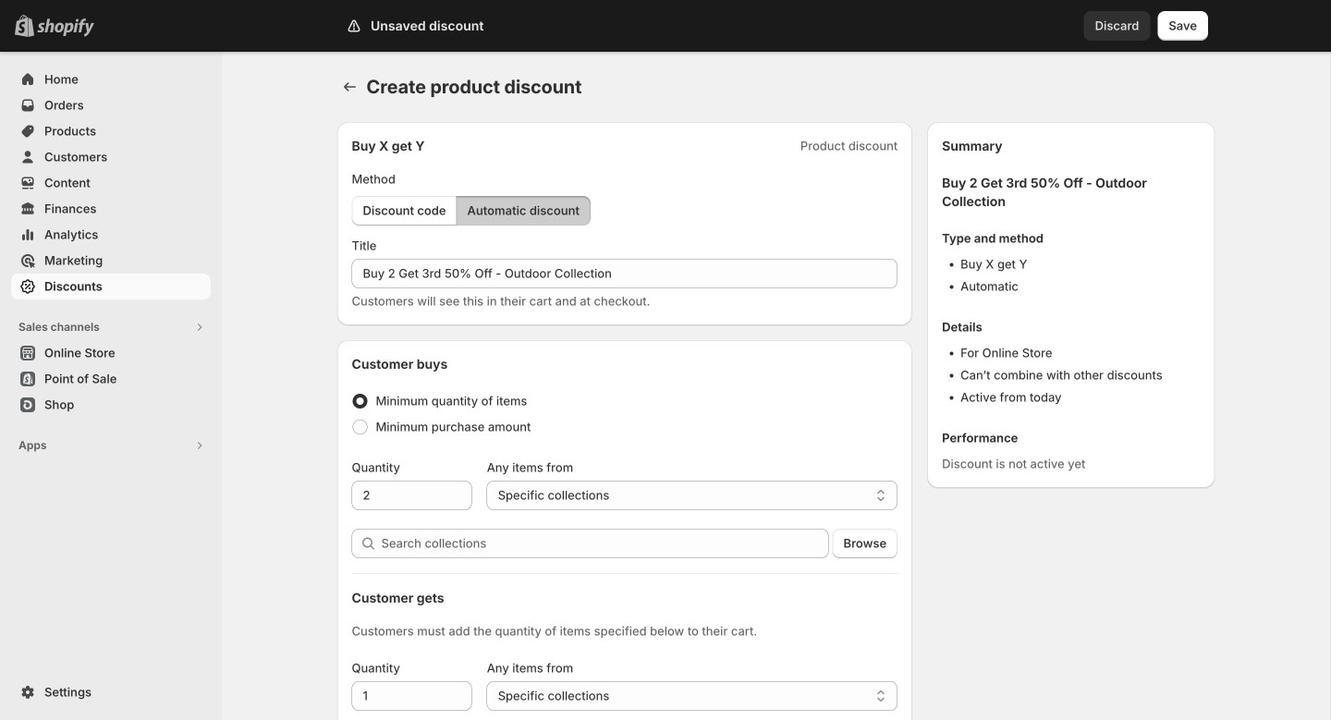 Task type: vqa. For each thing, say whether or not it's contained in the screenshot.
SEARCH COLLECTIONS text box at the bottom of the page
yes



Task type: locate. For each thing, give the bounding box(es) containing it.
shopify image
[[37, 18, 94, 37]]

None text field
[[352, 259, 898, 289], [352, 481, 472, 511], [352, 682, 472, 711], [352, 259, 898, 289], [352, 481, 472, 511], [352, 682, 472, 711]]



Task type: describe. For each thing, give the bounding box(es) containing it.
Search collections text field
[[382, 529, 829, 559]]



